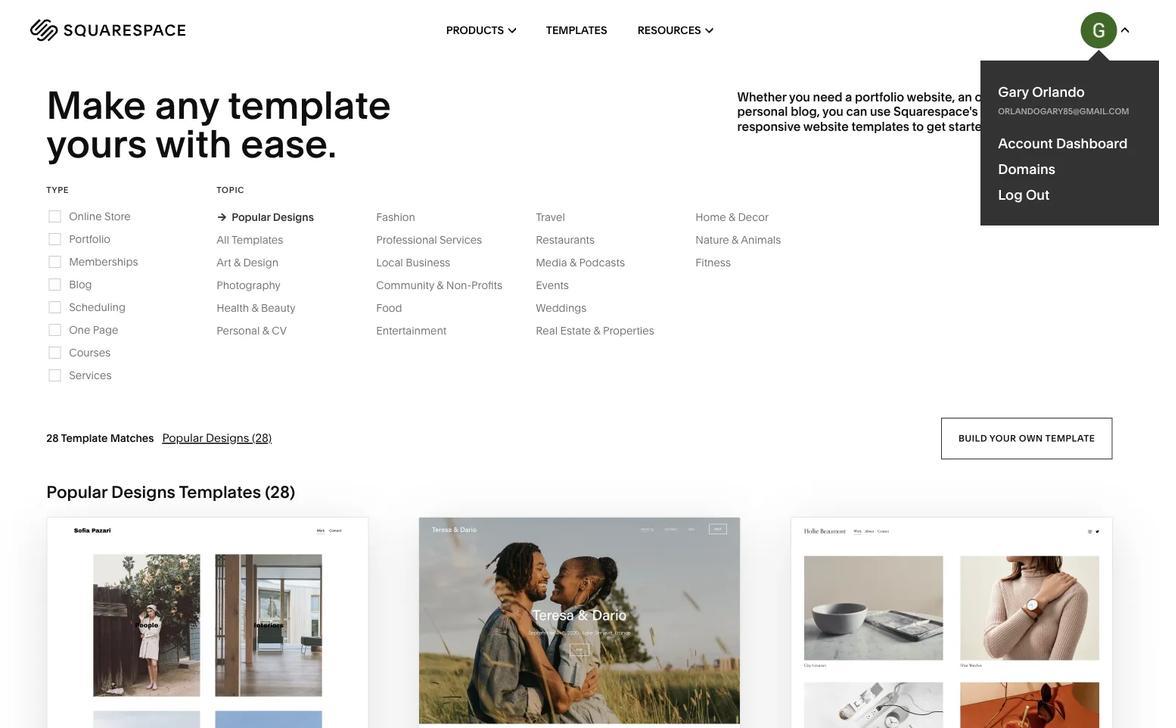 Task type: vqa. For each thing, say whether or not it's contained in the screenshot.
& associated with Non-
yes



Task type: describe. For each thing, give the bounding box(es) containing it.
art & design
[[217, 256, 279, 269]]

home
[[696, 211, 726, 224]]

own
[[1020, 433, 1044, 444]]

& for beauty
[[252, 302, 259, 314]]

travel link
[[536, 211, 581, 224]]

2 vertical spatial templates
[[179, 482, 261, 502]]

templates link
[[546, 0, 608, 61]]

professional services link
[[376, 233, 498, 246]]

products button
[[446, 0, 516, 61]]

designs for popular designs
[[273, 211, 314, 224]]

popular for popular designs (28)
[[162, 431, 203, 445]]

all templates
[[217, 233, 283, 246]]

domains
[[999, 160, 1056, 177]]

1 horizontal spatial you
[[823, 104, 844, 119]]

& for design
[[234, 256, 241, 269]]

any
[[155, 82, 219, 129]]

popular designs link
[[217, 211, 314, 224]]

pazari image
[[47, 518, 368, 728]]

design
[[243, 256, 279, 269]]

photography link
[[217, 279, 296, 292]]

with inside make any template yours with ease.
[[155, 120, 232, 167]]

community & non-profits
[[376, 279, 503, 292]]

weddings
[[536, 302, 587, 314]]

0 horizontal spatial 28
[[46, 432, 59, 445]]

podcasts
[[580, 256, 625, 269]]

& for animals
[[732, 233, 739, 246]]

online store
[[69, 210, 131, 223]]

fashion link
[[376, 211, 431, 224]]

make
[[46, 82, 146, 129]]

entertainment
[[376, 324, 447, 337]]

resources button
[[638, 0, 713, 61]]

template inside button
[[1046, 433, 1096, 444]]

log
[[999, 186, 1023, 203]]

health & beauty link
[[217, 302, 311, 314]]

page
[[93, 323, 118, 336]]

account dashboard
[[999, 135, 1128, 151]]

log out
[[999, 186, 1050, 203]]

my favorites link
[[1019, 177, 1113, 197]]

dario element
[[419, 518, 740, 728]]

gary orlando orlandogary85@gmail.com
[[999, 83, 1130, 116]]

entertainment link
[[376, 324, 462, 337]]

media & podcasts link
[[536, 256, 640, 269]]

with for start with pazari
[[176, 695, 215, 713]]

store,
[[1014, 90, 1046, 104]]

website
[[804, 119, 849, 133]]

ease.
[[241, 120, 337, 167]]

store
[[104, 210, 131, 223]]

real estate & properties
[[536, 324, 655, 337]]

personal
[[217, 324, 260, 337]]

start with pazari button
[[127, 683, 288, 725]]

animals
[[741, 233, 782, 246]]

orlando
[[1033, 83, 1086, 100]]

events link
[[536, 279, 584, 292]]

)
[[290, 482, 295, 502]]

pazari
[[218, 695, 272, 713]]

& right estate
[[594, 324, 601, 337]]

nature & animals
[[696, 233, 782, 246]]

start with beaumont button
[[855, 690, 1049, 728]]

real estate & properties link
[[536, 324, 670, 337]]

events
[[536, 279, 569, 292]]

profits
[[472, 279, 503, 292]]

out
[[1027, 186, 1050, 203]]

designs for popular designs (28)
[[206, 431, 249, 445]]

squarespace logo image
[[30, 19, 185, 42]]

& for decor
[[729, 211, 736, 224]]

food link
[[376, 302, 417, 314]]

beaumont element
[[792, 518, 1113, 728]]

log out link
[[999, 186, 1050, 203]]

& for non-
[[437, 279, 444, 292]]

started.
[[949, 119, 993, 133]]

blog
[[69, 278, 92, 291]]

2 a from the left
[[1064, 90, 1071, 104]]

templates
[[852, 119, 910, 133]]

0 horizontal spatial you
[[790, 90, 811, 104]]

local business
[[376, 256, 451, 269]]

all templates link
[[217, 233, 299, 246]]

online
[[975, 90, 1011, 104]]

domains link
[[999, 160, 1142, 177]]

your
[[990, 433, 1017, 444]]

matches
[[110, 432, 154, 445]]

(
[[265, 482, 271, 502]]

responsive
[[738, 119, 801, 133]]

popular designs (28)
[[162, 431, 272, 445]]

build your own template button
[[942, 418, 1113, 459]]

can
[[847, 104, 868, 119]]

start with dario
[[502, 702, 642, 719]]

portfolio
[[855, 90, 905, 104]]

dario image
[[419, 518, 740, 728]]

need
[[813, 90, 843, 104]]

nature & animals link
[[696, 233, 797, 246]]

0 vertical spatial templates
[[546, 24, 608, 37]]



Task type: locate. For each thing, give the bounding box(es) containing it.
with for start with dario
[[551, 702, 590, 719]]

cv
[[272, 324, 287, 337]]

fashion
[[376, 211, 415, 224]]

fitness link
[[696, 256, 747, 269]]

real
[[536, 324, 558, 337]]

a right or
[[1064, 90, 1071, 104]]

& left cv
[[263, 324, 269, 337]]

squarespace's
[[894, 104, 979, 119]]

one
[[69, 323, 90, 336]]

yours
[[46, 120, 147, 167]]

properties
[[603, 324, 655, 337]]

0 vertical spatial template
[[228, 82, 391, 129]]

2 vertical spatial popular
[[46, 482, 107, 502]]

health
[[217, 302, 249, 314]]

template
[[61, 432, 108, 445]]

food
[[376, 302, 402, 314]]

make any template yours with ease.
[[46, 82, 399, 167]]

start for start with dario
[[502, 702, 548, 719]]

28 left template
[[46, 432, 59, 445]]

start for start with beaumont
[[855, 702, 901, 719]]

1 horizontal spatial 28
[[271, 482, 290, 502]]

1 vertical spatial template
[[1046, 433, 1096, 444]]

courses
[[69, 346, 111, 359]]

2 horizontal spatial start
[[855, 702, 901, 719]]

28 down (28)
[[271, 482, 290, 502]]

home & decor link
[[696, 211, 784, 224]]

nature
[[696, 233, 730, 246]]

designs down matches
[[111, 482, 176, 502]]

beaumont image
[[792, 518, 1113, 728]]

0 horizontal spatial start
[[127, 695, 173, 713]]

all
[[217, 233, 229, 246]]

personal & cv
[[217, 324, 287, 337]]

0 horizontal spatial template
[[228, 82, 391, 129]]

& right art
[[234, 256, 241, 269]]

local
[[376, 256, 403, 269]]

scheduling
[[69, 301, 126, 314]]

gary
[[999, 83, 1030, 100]]

& right home
[[729, 211, 736, 224]]

use
[[871, 104, 891, 119]]

dario
[[594, 702, 642, 719]]

community & non-profits link
[[376, 279, 518, 292]]

photography
[[217, 279, 281, 292]]

resources
[[638, 24, 702, 37]]

favorites
[[1061, 182, 1113, 193]]

products
[[446, 24, 504, 37]]

designs left (28)
[[206, 431, 249, 445]]

pazari element
[[47, 518, 368, 728]]

& right nature
[[732, 233, 739, 246]]

0 vertical spatial designs
[[273, 211, 314, 224]]

0 vertical spatial 28
[[46, 432, 59, 445]]

1 vertical spatial designs
[[206, 431, 249, 445]]

popular down template
[[46, 482, 107, 502]]

template inside make any template yours with ease.
[[228, 82, 391, 129]]

services
[[440, 233, 482, 246], [69, 369, 112, 382]]

art & design link
[[217, 256, 294, 269]]

personal & cv link
[[217, 324, 302, 337]]

account
[[999, 135, 1054, 151]]

you left need
[[790, 90, 811, 104]]

customizable
[[981, 104, 1059, 119]]

local business link
[[376, 256, 466, 269]]

1 a from the left
[[846, 90, 853, 104]]

2 horizontal spatial designs
[[273, 211, 314, 224]]

& right media
[[570, 256, 577, 269]]

1 horizontal spatial designs
[[206, 431, 249, 445]]

1 horizontal spatial start
[[502, 702, 548, 719]]

popular for popular designs templates ( 28 )
[[46, 482, 107, 502]]

start inside 'start with dario' button
[[502, 702, 548, 719]]

popular designs templates ( 28 )
[[46, 482, 295, 502]]

with up topic
[[155, 120, 232, 167]]

whether you need a portfolio website, an online store, or a personal blog, you can use squarespace's customizable and responsive website templates to get started.
[[738, 90, 1083, 133]]

and
[[1061, 104, 1083, 119]]

portfolio
[[69, 233, 111, 246]]

1 vertical spatial services
[[69, 369, 112, 382]]

decor
[[739, 211, 769, 224]]

travel
[[536, 211, 565, 224]]

or
[[1049, 90, 1061, 104]]

with for start with beaumont
[[905, 702, 943, 719]]

&
[[729, 211, 736, 224], [732, 233, 739, 246], [234, 256, 241, 269], [570, 256, 577, 269], [437, 279, 444, 292], [252, 302, 259, 314], [263, 324, 269, 337], [594, 324, 601, 337]]

1 vertical spatial popular
[[162, 431, 203, 445]]

art
[[217, 256, 231, 269]]

you left can at the right top of the page
[[823, 104, 844, 119]]

& left non-
[[437, 279, 444, 292]]

with
[[155, 120, 232, 167], [176, 695, 215, 713], [551, 702, 590, 719], [905, 702, 943, 719]]

build your own template
[[959, 433, 1096, 444]]

start for start with pazari
[[127, 695, 173, 713]]

start inside start with beaumont button
[[855, 702, 901, 719]]

business
[[406, 256, 451, 269]]

0 horizontal spatial popular
[[46, 482, 107, 502]]

1 horizontal spatial template
[[1046, 433, 1096, 444]]

1 vertical spatial 28
[[271, 482, 290, 502]]

services down courses
[[69, 369, 112, 382]]

designs up all templates link
[[273, 211, 314, 224]]

orlandogary85@gmail.com
[[999, 106, 1130, 116]]

start with dario button
[[502, 690, 658, 728]]

& right health
[[252, 302, 259, 314]]

squarespace logo link
[[30, 19, 250, 42]]

topic
[[217, 185, 245, 195]]

website,
[[907, 90, 956, 104]]

restaurants
[[536, 233, 595, 246]]

& for podcasts
[[570, 256, 577, 269]]

online
[[69, 210, 102, 223]]

home & decor
[[696, 211, 769, 224]]

start with beaumont
[[855, 702, 1033, 719]]

beaumont
[[947, 702, 1033, 719]]

memberships
[[69, 255, 138, 268]]

estate
[[561, 324, 591, 337]]

fitness
[[696, 256, 731, 269]]

community
[[376, 279, 435, 292]]

popular designs (28) link
[[162, 431, 272, 445]]

an
[[959, 90, 973, 104]]

1 horizontal spatial services
[[440, 233, 482, 246]]

2 vertical spatial designs
[[111, 482, 176, 502]]

with left the beaumont
[[905, 702, 943, 719]]

my favorites
[[1044, 182, 1113, 193]]

media & podcasts
[[536, 256, 625, 269]]

with left pazari
[[176, 695, 215, 713]]

professional
[[376, 233, 437, 246]]

0 horizontal spatial a
[[846, 90, 853, 104]]

popular for popular designs
[[232, 211, 271, 224]]

(28)
[[252, 431, 272, 445]]

non-
[[447, 279, 472, 292]]

28 template matches
[[46, 432, 154, 445]]

& for cv
[[263, 324, 269, 337]]

popular up all templates
[[232, 211, 271, 224]]

a right need
[[846, 90, 853, 104]]

dashboard
[[1057, 135, 1128, 151]]

1 horizontal spatial a
[[1064, 90, 1071, 104]]

with left dario
[[551, 702, 590, 719]]

to
[[913, 119, 924, 133]]

0 vertical spatial services
[[440, 233, 482, 246]]

my
[[1044, 182, 1058, 193]]

2 horizontal spatial popular
[[232, 211, 271, 224]]

1 vertical spatial templates
[[232, 233, 283, 246]]

beauty
[[261, 302, 296, 314]]

0 horizontal spatial designs
[[111, 482, 176, 502]]

popular right matches
[[162, 431, 203, 445]]

services up the business on the left top
[[440, 233, 482, 246]]

1 horizontal spatial popular
[[162, 431, 203, 445]]

0 horizontal spatial services
[[69, 369, 112, 382]]

start inside start with pazari button
[[127, 695, 173, 713]]

designs for popular designs templates ( 28 )
[[111, 482, 176, 502]]

0 vertical spatial popular
[[232, 211, 271, 224]]



